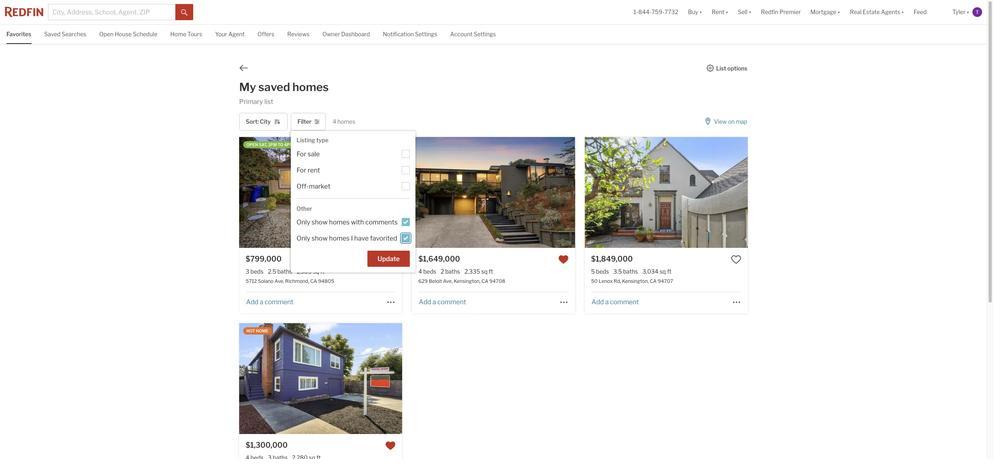 Task type: describe. For each thing, give the bounding box(es) containing it.
other
[[297, 205, 312, 212]]

sq for $1,849,000
[[660, 268, 666, 275]]

feed
[[914, 9, 927, 15]]

2 photo of 5712 solano ave, richmond, ca 94805 image from the left
[[239, 137, 402, 248]]

favorite button image for $1,849,000
[[731, 255, 742, 265]]

real estate agents ▾ link
[[850, 0, 904, 24]]

for for for rent
[[297, 167, 306, 174]]

tyler
[[953, 9, 966, 15]]

add a comment button for $799,000
[[246, 299, 294, 306]]

list
[[264, 98, 273, 106]]

buy ▾ button
[[688, 0, 702, 24]]

primary
[[239, 98, 263, 106]]

City, Address, School, Agent, ZIP search field
[[48, 4, 176, 20]]

submit search image
[[181, 9, 188, 16]]

a for $1,849,000
[[605, 299, 609, 306]]

sq for $799,000
[[313, 268, 319, 275]]

comment for $799,000
[[265, 299, 294, 306]]

option group for other
[[297, 214, 410, 246]]

ca for $1,849,000
[[650, 279, 657, 285]]

only for only show homes with comments
[[297, 219, 310, 227]]

:
[[258, 118, 259, 125]]

7732
[[665, 9, 679, 15]]

2 photo of 629 beloit ave, kensington, ca 94708 image from the left
[[412, 137, 575, 248]]

add for $1,649,000
[[419, 299, 431, 306]]

my saved homes primary list
[[239, 80, 329, 106]]

50 lenox rd, kensington, ca 94707
[[591, 279, 673, 285]]

real estate agents ▾
[[850, 9, 904, 15]]

user photo image
[[973, 7, 983, 17]]

comments
[[366, 219, 398, 227]]

5
[[591, 268, 595, 275]]

sat,
[[259, 143, 267, 147]]

your agent
[[215, 31, 245, 38]]

ca for $1,649,000
[[482, 279, 489, 285]]

premier
[[780, 9, 801, 15]]

my
[[239, 80, 256, 94]]

for sale
[[297, 150, 320, 158]]

account settings link
[[450, 25, 496, 43]]

open
[[99, 31, 114, 38]]

2,335 sq ft
[[465, 268, 493, 275]]

mortgage ▾
[[811, 9, 841, 15]]

only show homes with comments
[[297, 219, 398, 227]]

1 photo of 5712 solano ave, richmond, ca 94805 image from the left
[[76, 137, 239, 248]]

sort : city
[[246, 118, 271, 125]]

tyler ▾
[[953, 9, 970, 15]]

629
[[419, 279, 428, 285]]

$1,649,000
[[419, 255, 460, 264]]

add a comment for $1,849,000
[[592, 299, 639, 306]]

4pm
[[284, 143, 294, 147]]

mortgage ▾ button
[[811, 0, 841, 24]]

94708
[[490, 279, 505, 285]]

options
[[728, 65, 748, 72]]

rent
[[712, 9, 725, 15]]

agent
[[228, 31, 245, 38]]

hot
[[247, 329, 255, 334]]

update button
[[368, 251, 410, 267]]

favorite button image for $1,300,000
[[386, 441, 396, 452]]

4 homes
[[333, 118, 356, 125]]

searches
[[62, 31, 86, 38]]

on
[[728, 118, 735, 125]]

3 photo of 629 beloit ave, kensington, ca 94708 image from the left
[[575, 137, 738, 248]]

for for for sale
[[297, 150, 306, 158]]

dialog containing for sale
[[291, 131, 416, 273]]

mortgage ▾ button
[[806, 0, 845, 24]]

saved searches
[[44, 31, 86, 38]]

filter
[[298, 118, 312, 125]]

settings for notification settings
[[415, 31, 437, 38]]

option group for listing type
[[297, 146, 410, 194]]

3 photo of 5712 solano ave, richmond, ca 94805 image from the left
[[402, 137, 566, 248]]

dashboard
[[341, 31, 370, 38]]

home
[[256, 329, 269, 334]]

favorite button checkbox for $1,849,000
[[731, 255, 742, 265]]

2 photo of 50 lenox rd, kensington, ca 94707 image from the left
[[585, 137, 748, 248]]

city
[[260, 118, 271, 125]]

rent ▾ button
[[712, 0, 729, 24]]

open sat, 1pm to 4pm
[[247, 143, 294, 147]]

homes right filter popup button
[[338, 118, 356, 125]]

to
[[278, 143, 283, 147]]

off-
[[297, 183, 309, 190]]

▾ for sell ▾
[[749, 9, 752, 15]]

$1,849,000
[[591, 255, 633, 264]]

open
[[247, 143, 258, 147]]

hot home
[[247, 329, 269, 334]]

have
[[354, 235, 369, 243]]

4 for 4 beds
[[419, 268, 422, 275]]

1,583 sq ft
[[297, 268, 325, 275]]

▾ for mortgage ▾
[[838, 9, 841, 15]]

listing type
[[297, 137, 329, 144]]

94805
[[318, 279, 334, 285]]

2,335
[[465, 268, 480, 275]]

beloit
[[429, 279, 442, 285]]

agents
[[882, 9, 901, 15]]

real
[[850, 9, 862, 15]]

saved searches link
[[44, 25, 86, 43]]

list options button
[[706, 64, 748, 72]]

ave, for $1,649,000
[[443, 279, 453, 285]]

1 photo of 50 lenox rd, kensington, ca 94707 image from the left
[[422, 137, 585, 248]]

redfin
[[761, 9, 779, 15]]

account settings
[[450, 31, 496, 38]]

notification settings
[[383, 31, 437, 38]]

mortgage
[[811, 9, 837, 15]]

3,034
[[643, 268, 659, 275]]

favorite button image for $799,000
[[386, 255, 396, 265]]

1 photo of 7004 carol ct, el cerrito, ca 94530 image from the left
[[76, 324, 239, 435]]

baths for $1,849,000
[[623, 268, 638, 275]]

2 photo of 7004 carol ct, el cerrito, ca 94530 image from the left
[[239, 324, 402, 435]]

list options
[[716, 65, 748, 72]]

homes for only show homes with comments
[[329, 219, 350, 227]]

saved
[[44, 31, 61, 38]]



Task type: locate. For each thing, give the bounding box(es) containing it.
▾ inside buy ▾ dropdown button
[[700, 9, 702, 15]]

tours
[[188, 31, 202, 38]]

2 beds from the left
[[423, 268, 436, 275]]

sell ▾ button
[[738, 0, 752, 24]]

ft
[[320, 268, 325, 275], [489, 268, 493, 275], [667, 268, 672, 275]]

2 horizontal spatial add a comment button
[[591, 299, 640, 306]]

settings right account
[[474, 31, 496, 38]]

1 beds from the left
[[251, 268, 264, 275]]

2 ave, from the left
[[443, 279, 453, 285]]

3 beds
[[246, 268, 264, 275]]

off-market
[[297, 183, 331, 190]]

photo of 50 lenox rd, kensington, ca 94707 image
[[422, 137, 585, 248], [585, 137, 748, 248], [748, 137, 911, 248]]

for
[[297, 150, 306, 158], [297, 167, 306, 174]]

1-844-759-7732 link
[[634, 9, 679, 15]]

1 horizontal spatial add a comment
[[419, 299, 466, 306]]

1 horizontal spatial add a comment button
[[419, 299, 467, 306]]

2 only from the top
[[297, 235, 310, 243]]

1 photo of 629 beloit ave, kensington, ca 94708 image from the left
[[249, 137, 412, 248]]

3 add from the left
[[592, 299, 604, 306]]

home tours link
[[170, 25, 202, 43]]

option group containing for sale
[[297, 146, 410, 194]]

for rent
[[297, 167, 320, 174]]

1 horizontal spatial 4
[[419, 268, 422, 275]]

favorite button checkbox
[[386, 255, 396, 265]]

1 vertical spatial only
[[297, 235, 310, 243]]

2 horizontal spatial beds
[[596, 268, 609, 275]]

3,034 sq ft
[[643, 268, 672, 275]]

dialog
[[291, 131, 416, 273]]

settings for account settings
[[474, 31, 496, 38]]

▾ right buy
[[700, 9, 702, 15]]

notification
[[383, 31, 414, 38]]

owner
[[323, 31, 340, 38]]

settings
[[415, 31, 437, 38], [474, 31, 496, 38]]

option group
[[297, 146, 410, 194], [297, 214, 410, 246]]

2 a from the left
[[433, 299, 436, 306]]

▾ right the 'tyler'
[[967, 9, 970, 15]]

add for $1,849,000
[[592, 299, 604, 306]]

beds up beloit
[[423, 268, 436, 275]]

ave, for $799,000
[[275, 279, 284, 285]]

1 ft from the left
[[320, 268, 325, 275]]

2 horizontal spatial ca
[[650, 279, 657, 285]]

1 horizontal spatial ca
[[482, 279, 489, 285]]

ca down '2,335 sq ft'
[[482, 279, 489, 285]]

2 option group from the top
[[297, 214, 410, 246]]

beds right the 5
[[596, 268, 609, 275]]

sq up 94707
[[660, 268, 666, 275]]

buy ▾
[[688, 9, 702, 15]]

1 ave, from the left
[[275, 279, 284, 285]]

owner dashboard
[[323, 31, 370, 38]]

your agent link
[[215, 25, 245, 43]]

comment for $1,649,000
[[438, 299, 466, 306]]

▾ for tyler ▾
[[967, 9, 970, 15]]

comment down 629 beloit ave, kensington, ca 94708
[[438, 299, 466, 306]]

view on map
[[714, 118, 748, 125]]

1 only from the top
[[297, 219, 310, 227]]

ft for $799,000
[[320, 268, 325, 275]]

saved
[[259, 80, 290, 94]]

3 ▾ from the left
[[749, 9, 752, 15]]

2 horizontal spatial a
[[605, 299, 609, 306]]

0 horizontal spatial comment
[[265, 299, 294, 306]]

3 baths from the left
[[623, 268, 638, 275]]

844-
[[639, 9, 652, 15]]

1 ▾ from the left
[[700, 9, 702, 15]]

▾ right agents at the top right of the page
[[902, 9, 904, 15]]

2 add a comment button from the left
[[419, 299, 467, 306]]

0 horizontal spatial kensington,
[[454, 279, 481, 285]]

▾ inside real estate agents ▾ link
[[902, 9, 904, 15]]

add a comment button for $1,849,000
[[591, 299, 640, 306]]

1 vertical spatial option group
[[297, 214, 410, 246]]

4 right filter popup button
[[333, 118, 336, 125]]

3 photo of 50 lenox rd, kensington, ca 94707 image from the left
[[748, 137, 911, 248]]

home tours
[[170, 31, 202, 38]]

3 beds from the left
[[596, 268, 609, 275]]

3 ft from the left
[[667, 268, 672, 275]]

solano
[[258, 279, 274, 285]]

0 horizontal spatial 4
[[333, 118, 336, 125]]

show
[[312, 219, 328, 227], [312, 235, 328, 243]]

only for only show homes i have favorited
[[297, 235, 310, 243]]

add down 50
[[592, 299, 604, 306]]

1 horizontal spatial ft
[[489, 268, 493, 275]]

add a comment button down "rd,"
[[591, 299, 640, 306]]

$799,000
[[246, 255, 282, 264]]

0 vertical spatial only
[[297, 219, 310, 227]]

0 horizontal spatial sq
[[313, 268, 319, 275]]

ft up 94805
[[320, 268, 325, 275]]

ave,
[[275, 279, 284, 285], [443, 279, 453, 285]]

add down 629
[[419, 299, 431, 306]]

50
[[591, 279, 598, 285]]

favorited
[[370, 235, 397, 243]]

1 a from the left
[[260, 299, 263, 306]]

richmond,
[[285, 279, 309, 285]]

homes left i
[[329, 235, 350, 243]]

kensington, for $1,649,000
[[454, 279, 481, 285]]

1-
[[634, 9, 639, 15]]

▾ for rent ▾
[[726, 9, 729, 15]]

3 sq from the left
[[660, 268, 666, 275]]

a down beloit
[[433, 299, 436, 306]]

comment down 5712 solano ave, richmond, ca 94805
[[265, 299, 294, 306]]

baths for $1,649,000
[[445, 268, 460, 275]]

1 horizontal spatial sq
[[482, 268, 488, 275]]

kensington,
[[454, 279, 481, 285], [622, 279, 649, 285]]

beds for $1,649,000
[[423, 268, 436, 275]]

2 settings from the left
[[474, 31, 496, 38]]

only show homes i have favorited
[[297, 235, 397, 243]]

favorite button checkbox
[[558, 255, 569, 265], [731, 255, 742, 265], [386, 441, 396, 452]]

for left rent at left
[[297, 167, 306, 174]]

favorite button checkbox for $1,649,000
[[558, 255, 569, 265]]

4 for 4 homes
[[333, 118, 336, 125]]

4 beds
[[419, 268, 436, 275]]

show for only show homes i have favorited
[[312, 235, 328, 243]]

0 vertical spatial show
[[312, 219, 328, 227]]

ft up 94707
[[667, 268, 672, 275]]

reviews
[[287, 31, 310, 38]]

2 horizontal spatial add a comment
[[592, 299, 639, 306]]

0 horizontal spatial ca
[[310, 279, 317, 285]]

homes for my saved homes primary list
[[293, 80, 329, 94]]

1 vertical spatial for
[[297, 167, 306, 174]]

2 add a comment from the left
[[419, 299, 466, 306]]

kensington, down 3.5 baths
[[622, 279, 649, 285]]

▾ right sell
[[749, 9, 752, 15]]

view
[[714, 118, 727, 125]]

2 ▾ from the left
[[726, 9, 729, 15]]

sell ▾ button
[[733, 0, 757, 24]]

4 up 629
[[419, 268, 422, 275]]

only
[[297, 219, 310, 227], [297, 235, 310, 243]]

0 horizontal spatial a
[[260, 299, 263, 306]]

1 horizontal spatial baths
[[445, 268, 460, 275]]

add a comment down 'solano'
[[246, 299, 294, 306]]

3 a from the left
[[605, 299, 609, 306]]

1 ca from the left
[[310, 279, 317, 285]]

3 comment from the left
[[610, 299, 639, 306]]

5712 solano ave, richmond, ca 94805
[[246, 279, 334, 285]]

add a comment button for $1,649,000
[[419, 299, 467, 306]]

▾ inside rent ▾ dropdown button
[[726, 9, 729, 15]]

a down lenox
[[605, 299, 609, 306]]

1 kensington, from the left
[[454, 279, 481, 285]]

0 horizontal spatial add a comment
[[246, 299, 294, 306]]

2 horizontal spatial sq
[[660, 268, 666, 275]]

1 vertical spatial show
[[312, 235, 328, 243]]

offers link
[[258, 25, 274, 43]]

1 settings from the left
[[415, 31, 437, 38]]

1 horizontal spatial add
[[419, 299, 431, 306]]

0 horizontal spatial add a comment button
[[246, 299, 294, 306]]

baths for $799,000
[[277, 268, 292, 275]]

1 sq from the left
[[313, 268, 319, 275]]

lenox
[[599, 279, 613, 285]]

redfin premier
[[761, 9, 801, 15]]

baths up 50 lenox rd, kensington, ca 94707
[[623, 268, 638, 275]]

6 ▾ from the left
[[967, 9, 970, 15]]

add a comment down "rd,"
[[592, 299, 639, 306]]

1,583
[[297, 268, 312, 275]]

show down other
[[312, 219, 328, 227]]

for left "sale"
[[297, 150, 306, 158]]

sell
[[738, 9, 748, 15]]

ft for $1,849,000
[[667, 268, 672, 275]]

0 horizontal spatial add
[[246, 299, 259, 306]]

add a comment button down beloit
[[419, 299, 467, 306]]

ca down 3,034
[[650, 279, 657, 285]]

rd,
[[614, 279, 621, 285]]

photo of 7004 carol ct, el cerrito, ca 94530 image
[[76, 324, 239, 435], [239, 324, 402, 435], [402, 324, 566, 435]]

ca for $799,000
[[310, 279, 317, 285]]

add a comment down beloit
[[419, 299, 466, 306]]

sq for $1,649,000
[[482, 268, 488, 275]]

real estate agents ▾ button
[[845, 0, 909, 24]]

2 add from the left
[[419, 299, 431, 306]]

listing
[[297, 137, 315, 144]]

comment down "rd,"
[[610, 299, 639, 306]]

favorite button checkbox for $1,300,000
[[386, 441, 396, 452]]

▾ for buy ▾
[[700, 9, 702, 15]]

add a comment
[[246, 299, 294, 306], [419, 299, 466, 306], [592, 299, 639, 306]]

0 horizontal spatial baths
[[277, 268, 292, 275]]

3
[[246, 268, 249, 275]]

1 horizontal spatial ave,
[[443, 279, 453, 285]]

a
[[260, 299, 263, 306], [433, 299, 436, 306], [605, 299, 609, 306]]

1 add from the left
[[246, 299, 259, 306]]

add
[[246, 299, 259, 306], [419, 299, 431, 306], [592, 299, 604, 306]]

▾ inside mortgage ▾ dropdown button
[[838, 9, 841, 15]]

1pm
[[268, 143, 277, 147]]

0 vertical spatial 4
[[333, 118, 336, 125]]

show down only show homes with comments
[[312, 235, 328, 243]]

2 horizontal spatial comment
[[610, 299, 639, 306]]

0 horizontal spatial ave,
[[275, 279, 284, 285]]

beds right '3'
[[251, 268, 264, 275]]

photo of 5712 solano ave, richmond, ca 94805 image
[[76, 137, 239, 248], [239, 137, 402, 248], [402, 137, 566, 248]]

kensington, down 2,335
[[454, 279, 481, 285]]

1 horizontal spatial a
[[433, 299, 436, 306]]

update
[[378, 256, 400, 263]]

comment for $1,849,000
[[610, 299, 639, 306]]

1 show from the top
[[312, 219, 328, 227]]

1 comment from the left
[[265, 299, 294, 306]]

homes up only show homes i have favorited
[[329, 219, 350, 227]]

3 add a comment from the left
[[592, 299, 639, 306]]

rent ▾
[[712, 9, 729, 15]]

2 horizontal spatial favorite button checkbox
[[731, 255, 742, 265]]

add a comment button down 'solano'
[[246, 299, 294, 306]]

2 baths from the left
[[445, 268, 460, 275]]

add a comment for $1,649,000
[[419, 299, 466, 306]]

schedule
[[133, 31, 158, 38]]

3 ca from the left
[[650, 279, 657, 285]]

list
[[716, 65, 727, 72]]

▾ right rent at the right top
[[726, 9, 729, 15]]

add for $799,000
[[246, 299, 259, 306]]

2 kensington, from the left
[[622, 279, 649, 285]]

2 baths
[[441, 268, 460, 275]]

settings right notification
[[415, 31, 437, 38]]

ca down 1,583 sq ft
[[310, 279, 317, 285]]

option group containing only show homes with comments
[[297, 214, 410, 246]]

3.5 baths
[[614, 268, 638, 275]]

1 option group from the top
[[297, 146, 410, 194]]

2 sq from the left
[[482, 268, 488, 275]]

▾ right mortgage
[[838, 9, 841, 15]]

favorites link
[[6, 25, 31, 43]]

5 ▾ from the left
[[902, 9, 904, 15]]

0 horizontal spatial favorite button checkbox
[[386, 441, 396, 452]]

1-844-759-7732
[[634, 9, 679, 15]]

sq right "1,583"
[[313, 268, 319, 275]]

0 vertical spatial for
[[297, 150, 306, 158]]

sq
[[313, 268, 319, 275], [482, 268, 488, 275], [660, 268, 666, 275]]

3 photo of 7004 carol ct, el cerrito, ca 94530 image from the left
[[402, 324, 566, 435]]

baths up 5712 solano ave, richmond, ca 94805
[[277, 268, 292, 275]]

homes up filter popup button
[[293, 80, 329, 94]]

2 for from the top
[[297, 167, 306, 174]]

favorite button image for $1,649,000
[[558, 255, 569, 265]]

home
[[170, 31, 186, 38]]

1 horizontal spatial favorite button checkbox
[[558, 255, 569, 265]]

kensington, for $1,849,000
[[622, 279, 649, 285]]

ave, down 2 baths
[[443, 279, 453, 285]]

0 horizontal spatial settings
[[415, 31, 437, 38]]

2 show from the top
[[312, 235, 328, 243]]

a for $799,000
[[260, 299, 263, 306]]

add down 5712 at the bottom
[[246, 299, 259, 306]]

$1,300,000
[[246, 442, 288, 450]]

ave, down 2.5 baths
[[275, 279, 284, 285]]

1 horizontal spatial settings
[[474, 31, 496, 38]]

1 vertical spatial 4
[[419, 268, 422, 275]]

account
[[450, 31, 473, 38]]

house
[[115, 31, 132, 38]]

0 horizontal spatial ft
[[320, 268, 325, 275]]

homes inside my saved homes primary list
[[293, 80, 329, 94]]

2 horizontal spatial ft
[[667, 268, 672, 275]]

a down 'solano'
[[260, 299, 263, 306]]

1 horizontal spatial beds
[[423, 268, 436, 275]]

buy
[[688, 9, 699, 15]]

baths
[[277, 268, 292, 275], [445, 268, 460, 275], [623, 268, 638, 275]]

1 add a comment button from the left
[[246, 299, 294, 306]]

homes for only show homes i have favorited
[[329, 235, 350, 243]]

4 ▾ from the left
[[838, 9, 841, 15]]

1 baths from the left
[[277, 268, 292, 275]]

0 vertical spatial option group
[[297, 146, 410, 194]]

beds for $799,000
[[251, 268, 264, 275]]

show for only show homes with comments
[[312, 219, 328, 227]]

ft up '94708'
[[489, 268, 493, 275]]

1 horizontal spatial comment
[[438, 299, 466, 306]]

2 comment from the left
[[438, 299, 466, 306]]

2 horizontal spatial baths
[[623, 268, 638, 275]]

sq right 2,335
[[482, 268, 488, 275]]

2 horizontal spatial add
[[592, 299, 604, 306]]

5 beds
[[591, 268, 609, 275]]

0 horizontal spatial beds
[[251, 268, 264, 275]]

2 ca from the left
[[482, 279, 489, 285]]

beds for $1,849,000
[[596, 268, 609, 275]]

rent ▾ button
[[707, 0, 733, 24]]

5712
[[246, 279, 257, 285]]

759-
[[652, 9, 665, 15]]

favorite button image
[[386, 255, 396, 265], [558, 255, 569, 265], [731, 255, 742, 265], [386, 441, 396, 452]]

add a comment for $799,000
[[246, 299, 294, 306]]

2 ft from the left
[[489, 268, 493, 275]]

ft for $1,649,000
[[489, 268, 493, 275]]

1 for from the top
[[297, 150, 306, 158]]

buy ▾ button
[[683, 0, 707, 24]]

1 horizontal spatial kensington,
[[622, 279, 649, 285]]

baths right 2
[[445, 268, 460, 275]]

3 add a comment button from the left
[[591, 299, 640, 306]]

photo of 629 beloit ave, kensington, ca 94708 image
[[249, 137, 412, 248], [412, 137, 575, 248], [575, 137, 738, 248]]

▾ inside sell ▾ dropdown button
[[749, 9, 752, 15]]

i
[[351, 235, 353, 243]]

1 add a comment from the left
[[246, 299, 294, 306]]

a for $1,649,000
[[433, 299, 436, 306]]

reviews link
[[287, 25, 310, 43]]



Task type: vqa. For each thing, say whether or not it's contained in the screenshot.
2nd Photo of 815 3rd St, Santa Monica, CA 90403 from left
no



